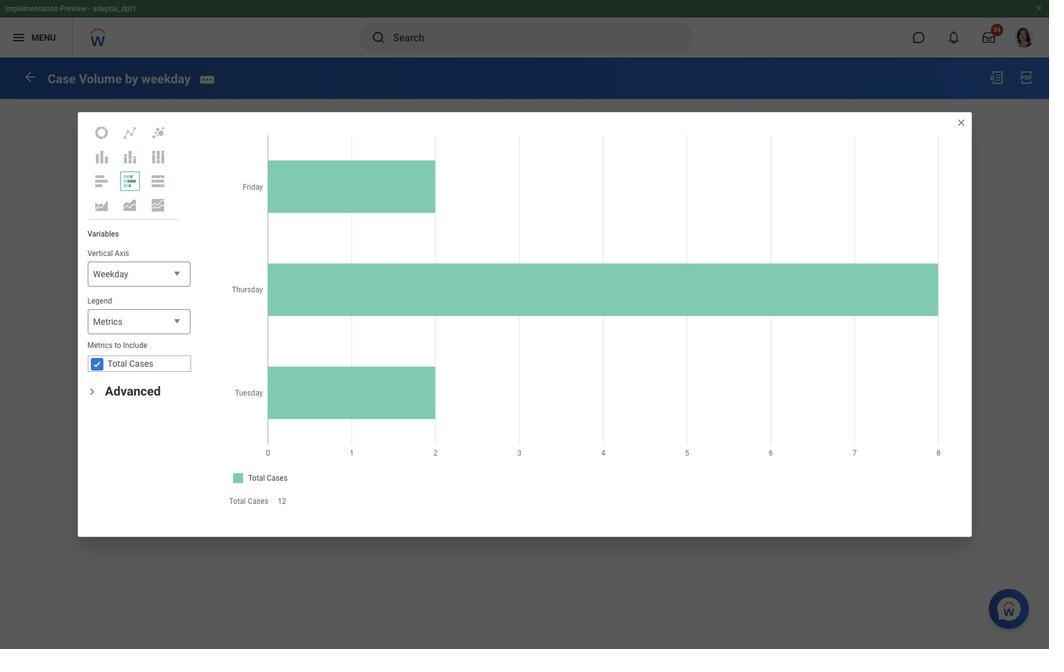 Task type: locate. For each thing, give the bounding box(es) containing it.
0 vertical spatial metrics
[[93, 317, 122, 327]]

case volume by weekday
[[48, 71, 191, 86]]

metrics down legend
[[93, 317, 122, 327]]

metrics inside group
[[87, 342, 113, 350]]

total cases
[[107, 359, 153, 369], [229, 498, 268, 506]]

metrics
[[93, 317, 122, 327], [87, 342, 113, 350]]

100% column image
[[150, 150, 165, 165]]

case
[[48, 71, 76, 86]]

-
[[88, 4, 91, 13]]

0 vertical spatial total
[[107, 359, 127, 369]]

stacked area image
[[122, 198, 137, 213]]

100% area image
[[150, 198, 165, 213]]

case volume by weekday main content
[[0, 58, 1049, 141]]

0 horizontal spatial cases
[[129, 359, 153, 369]]

1 vertical spatial metrics
[[87, 342, 113, 350]]

0 vertical spatial total cases
[[107, 359, 153, 369]]

to
[[114, 342, 121, 350]]

100% bar image
[[150, 174, 165, 189]]

cases left "12"
[[248, 498, 268, 506]]

total
[[107, 359, 127, 369], [229, 498, 246, 506]]

12 button
[[278, 497, 288, 507]]

0 horizontal spatial total
[[107, 359, 127, 369]]

metrics inside popup button
[[93, 317, 122, 327]]

variables group
[[78, 220, 200, 382]]

previous page image
[[23, 69, 38, 85]]

vertical axis
[[87, 249, 129, 258]]

cases
[[129, 359, 153, 369], [248, 498, 268, 506]]

1 vertical spatial cases
[[248, 498, 268, 506]]

notifications large image
[[947, 31, 960, 44]]

weekday
[[93, 269, 128, 279]]

total left "12"
[[229, 498, 246, 506]]

12
[[278, 498, 286, 506]]

profile logan mcneil element
[[1006, 24, 1041, 51]]

vertical axis group
[[87, 249, 190, 288]]

axis
[[115, 249, 129, 258]]

1 vertical spatial total cases
[[229, 498, 268, 506]]

metrics to include group
[[87, 341, 191, 372]]

total cases left "12"
[[229, 498, 268, 506]]

1 vertical spatial total
[[229, 498, 246, 506]]

cases down include
[[129, 359, 153, 369]]

advanced
[[105, 384, 161, 399]]

1 horizontal spatial total cases
[[229, 498, 268, 506]]

check small image
[[89, 357, 104, 372]]

0 horizontal spatial total cases
[[107, 359, 153, 369]]

advanced dialog
[[77, 112, 972, 538]]

0 vertical spatial cases
[[129, 359, 153, 369]]

close environment banner image
[[1035, 4, 1043, 12]]

stacked column image
[[122, 150, 137, 165]]

total cases down include
[[107, 359, 153, 369]]

legend group
[[87, 296, 190, 335]]

total inside metrics to include group
[[107, 359, 127, 369]]

total down metrics to include
[[107, 359, 127, 369]]

metrics left the to
[[87, 342, 113, 350]]



Task type: vqa. For each thing, say whether or not it's contained in the screenshot.
Lee
no



Task type: describe. For each thing, give the bounding box(es) containing it.
stacked bar image
[[122, 174, 137, 189]]

implementation preview -   adeptai_dpt1 banner
[[0, 0, 1049, 58]]

implementation
[[5, 4, 58, 13]]

export to excel image
[[989, 70, 1004, 85]]

by
[[125, 71, 138, 86]]

variables
[[87, 230, 119, 239]]

clustered column image
[[94, 150, 109, 165]]

advanced button
[[105, 384, 161, 399]]

chevron down image
[[87, 385, 96, 400]]

adeptai_dpt1
[[93, 4, 137, 13]]

view printable version (pdf) image
[[1019, 70, 1034, 85]]

metrics for metrics
[[93, 317, 122, 327]]

case volume by weekday link
[[48, 71, 191, 86]]

preview
[[60, 4, 87, 13]]

overlaid area image
[[94, 198, 109, 213]]

total cases inside metrics to include group
[[107, 359, 153, 369]]

1 horizontal spatial total
[[229, 498, 246, 506]]

vertical
[[87, 249, 113, 258]]

1 horizontal spatial cases
[[248, 498, 268, 506]]

clustered bar image
[[94, 174, 109, 189]]

search image
[[371, 30, 386, 45]]

donut image
[[94, 125, 109, 140]]

metrics to include
[[87, 342, 147, 350]]

include
[[123, 342, 147, 350]]

implementation preview -   adeptai_dpt1
[[5, 4, 137, 13]]

weekday
[[141, 71, 191, 86]]

volume
[[79, 71, 122, 86]]

close chart settings image
[[956, 118, 966, 128]]

bubble image
[[150, 125, 165, 140]]

line image
[[122, 125, 137, 140]]

metrics for metrics to include
[[87, 342, 113, 350]]

cases inside metrics to include group
[[129, 359, 153, 369]]

metrics button
[[87, 310, 190, 335]]

weekday button
[[87, 262, 190, 288]]

legend
[[87, 297, 112, 306]]

inbox large image
[[983, 31, 995, 44]]



